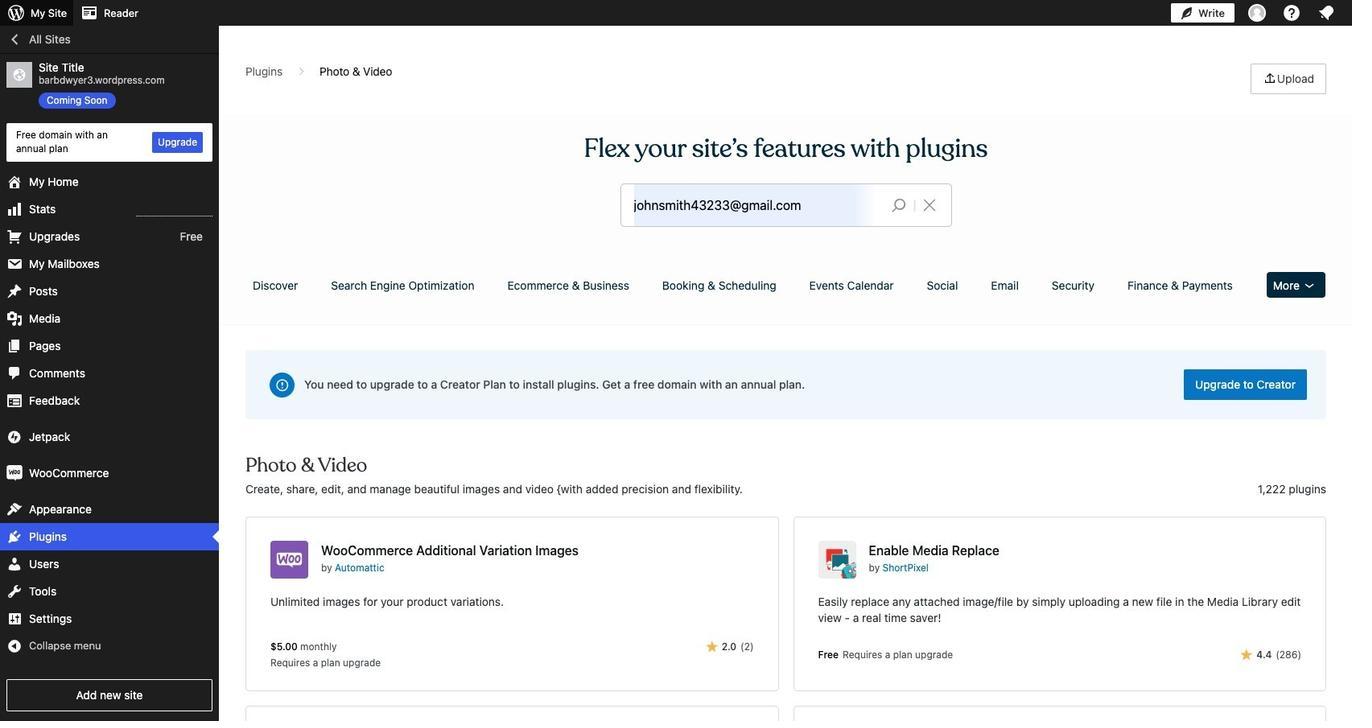 Task type: describe. For each thing, give the bounding box(es) containing it.
2 img image from the top
[[6, 465, 23, 481]]

my profile image
[[1249, 4, 1266, 22]]

manage your notifications image
[[1317, 3, 1336, 23]]

1 plugin icon image from the left
[[271, 541, 308, 579]]

close search image
[[909, 196, 950, 215]]



Task type: locate. For each thing, give the bounding box(es) containing it.
open search image
[[879, 194, 919, 217]]

0 horizontal spatial plugin icon image
[[271, 541, 308, 579]]

None search field
[[621, 184, 951, 226]]

1 img image from the top
[[6, 429, 23, 445]]

Search search field
[[634, 184, 879, 226]]

1 vertical spatial img image
[[6, 465, 23, 481]]

0 vertical spatial img image
[[6, 429, 23, 445]]

1 horizontal spatial plugin icon image
[[818, 541, 856, 579]]

main content
[[240, 64, 1332, 721]]

img image
[[6, 429, 23, 445], [6, 465, 23, 481]]

highest hourly views 0 image
[[136, 206, 213, 216]]

2 plugin icon image from the left
[[818, 541, 856, 579]]

plugin icon image
[[271, 541, 308, 579], [818, 541, 856, 579]]

help image
[[1283, 3, 1302, 23]]



Task type: vqa. For each thing, say whether or not it's contained in the screenshot.
The Highest Hourly Views 0 IMAGE
yes



